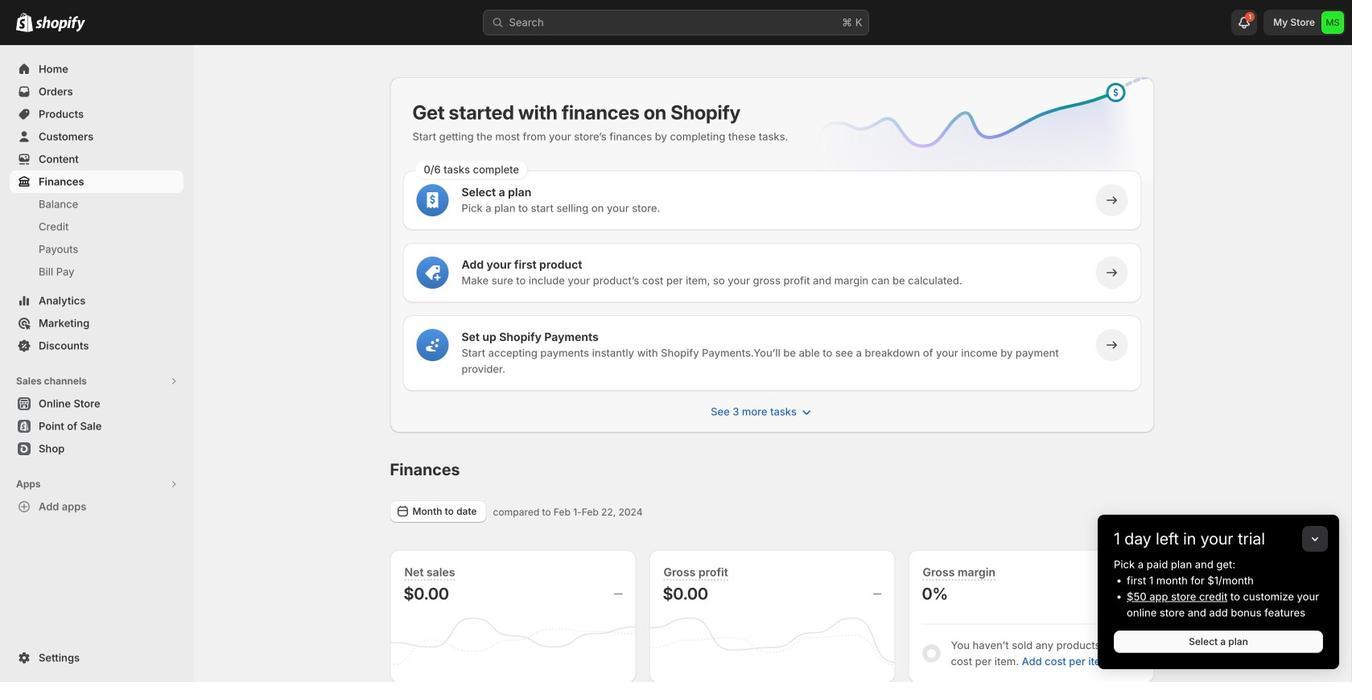 Task type: describe. For each thing, give the bounding box(es) containing it.
my store image
[[1322, 11, 1345, 34]]

set up shopify payments image
[[425, 337, 441, 354]]

shopify image
[[35, 16, 85, 32]]

shopify image
[[16, 13, 33, 32]]



Task type: locate. For each thing, give the bounding box(es) containing it.
line chart image
[[790, 74, 1158, 206]]

select a plan image
[[425, 192, 441, 209]]

add your first product image
[[425, 265, 441, 281]]



Task type: vqa. For each thing, say whether or not it's contained in the screenshot.
the 0.00 text field
no



